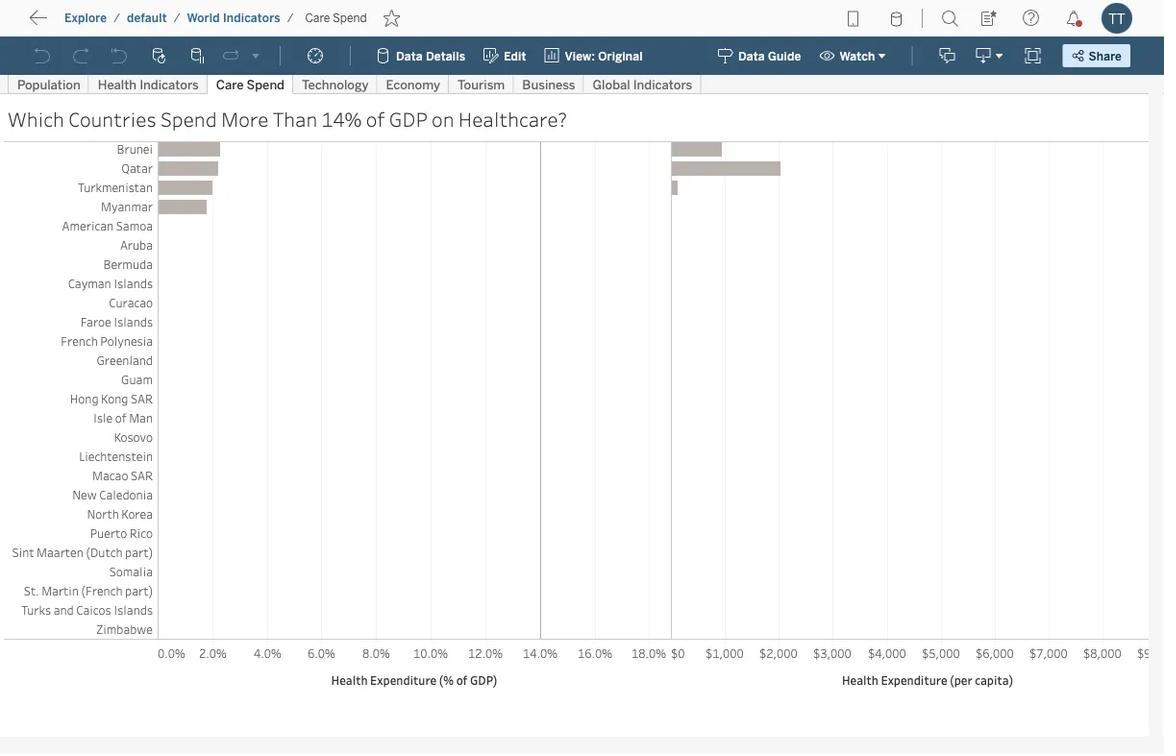 Task type: describe. For each thing, give the bounding box(es) containing it.
2 / from the left
[[174, 11, 180, 25]]

indicators
[[223, 11, 280, 25]]

world
[[187, 11, 220, 25]]

default link
[[126, 10, 168, 26]]

care spend element
[[299, 11, 373, 25]]

1 / from the left
[[114, 11, 120, 25]]

explore / default / world indicators /
[[64, 11, 294, 25]]

to
[[86, 15, 102, 33]]

world indicators link
[[186, 10, 281, 26]]



Task type: locate. For each thing, give the bounding box(es) containing it.
2 horizontal spatial /
[[287, 11, 294, 25]]

3 / from the left
[[287, 11, 294, 25]]

1 horizontal spatial /
[[174, 11, 180, 25]]

explore
[[64, 11, 107, 25]]

/ right 'to'
[[114, 11, 120, 25]]

skip to content
[[50, 15, 165, 33]]

0 horizontal spatial /
[[114, 11, 120, 25]]

care spend
[[305, 11, 367, 25]]

/ left care
[[287, 11, 294, 25]]

explore link
[[63, 10, 108, 26]]

care
[[305, 11, 330, 25]]

/ left world
[[174, 11, 180, 25]]

/
[[114, 11, 120, 25], [174, 11, 180, 25], [287, 11, 294, 25]]

skip to content link
[[46, 11, 196, 37]]

skip
[[50, 15, 83, 33]]

content
[[106, 15, 165, 33]]

default
[[127, 11, 167, 25]]

spend
[[333, 11, 367, 25]]



Task type: vqa. For each thing, say whether or not it's contained in the screenshot.
Collections icon
no



